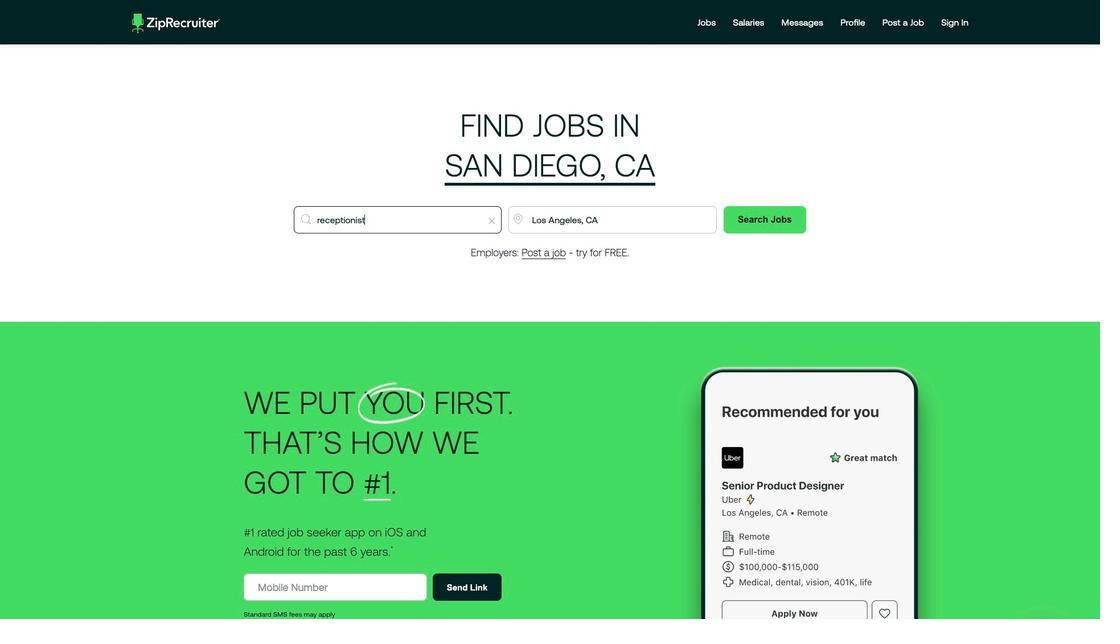Task type: describe. For each thing, give the bounding box(es) containing it.
ziprecruiter image
[[132, 14, 220, 33]]

main element
[[123, 9, 977, 35]]



Task type: vqa. For each thing, say whether or not it's contained in the screenshot.
Mobile Number phone field
yes



Task type: locate. For each thing, give the bounding box(es) containing it.
City, state or postal code text field
[[509, 206, 717, 234]]

Mobile Number telephone field
[[244, 574, 427, 601]]

Search title or keyword text field
[[294, 206, 502, 234]]

None submit
[[724, 206, 807, 234]]



